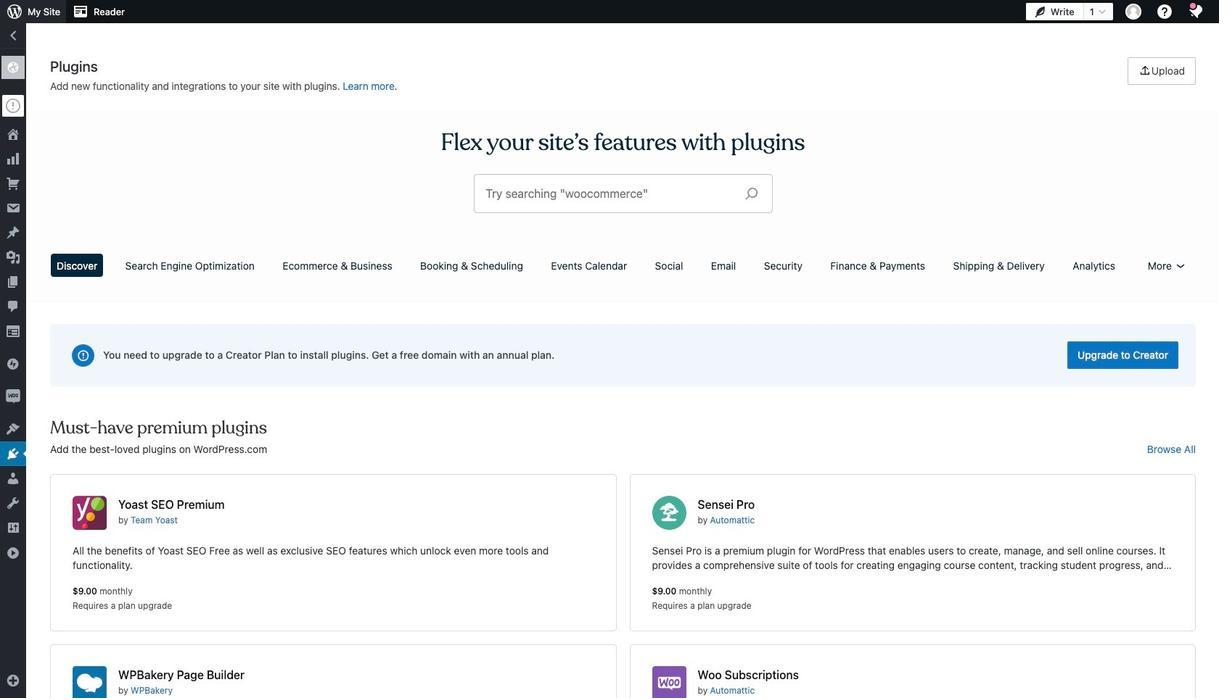 Task type: describe. For each thing, give the bounding box(es) containing it.
2 list item from the top
[[1213, 312, 1219, 366]]

my profile image
[[1126, 4, 1142, 20]]

2 img image from the top
[[6, 390, 20, 404]]

help image
[[1156, 3, 1174, 20]]



Task type: locate. For each thing, give the bounding box(es) containing it.
0 vertical spatial img image
[[6, 357, 20, 372]]

open search image
[[733, 184, 770, 204]]

1 vertical spatial list item
[[1213, 312, 1219, 366]]

None search field
[[474, 175, 772, 213]]

0 vertical spatial list item
[[1213, 150, 1219, 244]]

img image
[[6, 357, 20, 372], [6, 390, 20, 404]]

Search search field
[[486, 175, 733, 213]]

main content
[[45, 57, 1201, 699]]

plugin icon image
[[73, 496, 107, 531], [652, 496, 686, 531], [73, 667, 107, 699], [652, 667, 686, 699]]

list item
[[1213, 150, 1219, 244], [1213, 312, 1219, 366]]

manage your notifications image
[[1187, 3, 1205, 20]]

1 img image from the top
[[6, 357, 20, 372]]

1 list item from the top
[[1213, 150, 1219, 244]]

1 vertical spatial img image
[[6, 390, 20, 404]]



Task type: vqa. For each thing, say whether or not it's contained in the screenshot.
search box
yes



